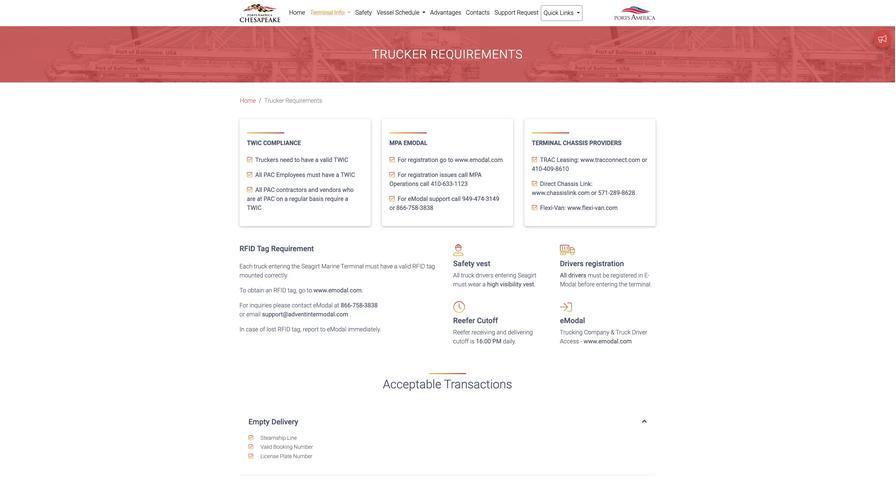 Task type: vqa. For each thing, say whether or not it's contained in the screenshot.
and inside All PAC contractors and vendors who are at PAC on a regular basis require a TWIC
yes



Task type: describe. For each thing, give the bounding box(es) containing it.
who
[[343, 187, 354, 194]]

rfid left "tag"
[[240, 244, 255, 253]]

regular
[[289, 196, 308, 203]]

all drivers
[[560, 272, 587, 279]]

truck for each
[[254, 263, 267, 270]]

949-
[[463, 196, 474, 203]]

empty delivery link
[[249, 417, 647, 426]]

www.chassislink.com
[[532, 190, 590, 197]]

for registration go to www.emodal.com
[[398, 157, 503, 164]]

trac
[[540, 157, 555, 164]]

e-
[[645, 272, 650, 279]]

to up contact
[[307, 287, 312, 294]]

chassis for providers
[[563, 140, 588, 147]]

474-
[[474, 196, 486, 203]]

license plate number
[[259, 453, 313, 460]]

410-409-8610 link
[[532, 166, 569, 173]]

quick links link
[[541, 5, 583, 21]]

all pac contractors and vendors who are at pac on a regular basis require a twic
[[247, 187, 354, 212]]

in case of lost rfid tag, report to emodal immediately.
[[240, 326, 381, 333]]

1 horizontal spatial have
[[322, 172, 335, 179]]

visibility
[[500, 281, 522, 288]]

0 vertical spatial trucker
[[372, 47, 428, 62]]

a up all pac employees must have a twic
[[315, 157, 319, 164]]

3838 inside for emodal support call 949-474-3149 or 866-758-3838
[[420, 205, 434, 212]]

acceptable transactions
[[383, 377, 512, 392]]

requirement
[[271, 244, 314, 253]]

0 horizontal spatial go
[[299, 287, 306, 294]]

delivery
[[272, 417, 298, 426]]

correctly.
[[265, 272, 289, 279]]

registration for for registration issues call mpa operations call
[[408, 172, 438, 179]]

1 horizontal spatial home
[[289, 9, 305, 16]]

1 horizontal spatial .
[[362, 287, 363, 294]]

empty delivery tab list
[[240, 410, 656, 478]]

for registration issues call mpa operations call
[[390, 172, 482, 188]]

8628
[[622, 190, 635, 197]]

modal
[[560, 281, 577, 288]]

www.chassislink.com link
[[532, 190, 590, 197]]

2 drivers from the left
[[569, 272, 587, 279]]

check square image for all pac employees must have a twic
[[247, 172, 252, 178]]

or inside the "direct chassis link: www.chassislink.com or 571-289-8628"
[[592, 190, 597, 197]]

check square image for for emodal support call
[[390, 196, 395, 202]]

registered
[[611, 272, 637, 279]]

2 horizontal spatial .
[[534, 281, 536, 288]]

schedule
[[396, 9, 420, 16]]

571-
[[598, 190, 610, 197]]

need
[[280, 157, 293, 164]]

949-474-3149 link
[[463, 196, 500, 203]]

support
[[430, 196, 450, 203]]

must inside must be registered in e- modal before entering the terminal.
[[588, 272, 602, 279]]

0 horizontal spatial mpa
[[390, 140, 402, 147]]

wear
[[468, 281, 481, 288]]

company
[[584, 329, 610, 336]]

or inside the 'for inquiries please contact emodal at 866-758-3838 or email support@adventintermodal.com .'
[[240, 311, 245, 318]]

1 vertical spatial vest
[[523, 281, 534, 288]]

0 vertical spatial have
[[301, 157, 314, 164]]

number for valid booking number
[[294, 444, 313, 451]]

for inquiries please contact emodal at 866-758-3838 or email support@adventintermodal.com .
[[240, 302, 378, 318]]

transactions
[[444, 377, 512, 392]]

758- inside for emodal support call 949-474-3149 or 866-758-3838
[[408, 205, 420, 212]]

www.flexi-van.com link
[[568, 205, 618, 212]]

pac for employees
[[264, 172, 275, 179]]

758- inside the 'for inquiries please contact emodal at 866-758-3838 or email support@adventintermodal.com .'
[[353, 302, 364, 309]]

advantages link
[[428, 5, 464, 20]]

drivers inside all truck drivers entering seagirt must wear a
[[476, 272, 494, 279]]

is
[[470, 338, 475, 345]]

support request link
[[492, 5, 541, 20]]

a inside all truck drivers entering seagirt must wear a
[[483, 281, 486, 288]]

3838 inside the 'for inquiries please contact emodal at 866-758-3838 or email support@adventintermodal.com .'
[[364, 302, 378, 309]]

marine
[[322, 263, 340, 270]]

driver
[[632, 329, 648, 336]]

3149
[[486, 196, 500, 203]]

terminal for terminal info
[[310, 9, 333, 16]]

all for all drivers
[[560, 272, 567, 279]]

direct
[[540, 181, 556, 188]]

providers
[[590, 140, 622, 147]]

chassis for link:
[[558, 181, 579, 188]]

1 horizontal spatial 866-758-3838 link
[[397, 205, 434, 212]]

contacts
[[466, 9, 490, 16]]

2 vertical spatial www.emodal.com
[[584, 338, 632, 345]]

the inside must be registered in e- modal before entering the terminal.
[[619, 281, 628, 288]]

safety for safety vest
[[453, 259, 475, 268]]

valid inside each truck entering the seagirt marine terminal must have a valid rfid tag mounted correctly.
[[399, 263, 411, 270]]

check square image for all pac contractors and vendors who are at pac on a regular basis require a twic
[[247, 187, 252, 193]]

0 horizontal spatial trucker requirements
[[264, 97, 322, 104]]

each
[[240, 263, 253, 270]]

vessel
[[377, 9, 394, 16]]

safety link
[[353, 5, 374, 20]]

0 vertical spatial www.emodal.com link
[[455, 157, 503, 164]]

mounted
[[240, 272, 263, 279]]

to up the issues
[[448, 157, 454, 164]]

daily.
[[503, 338, 516, 345]]

rfid tag requirement
[[240, 244, 314, 253]]

www.emodal.com link for emodal
[[584, 338, 632, 345]]

seagirt for the
[[302, 263, 320, 270]]

check square image for direct chassis link:
[[532, 181, 537, 187]]

valid booking number
[[259, 444, 313, 451]]

www.tracconnect.com link
[[581, 157, 641, 164]]

contractors
[[276, 187, 307, 194]]

1 vertical spatial trucker
[[264, 97, 284, 104]]

571-289-8628 link
[[598, 190, 635, 197]]

delivering
[[508, 329, 533, 336]]

empty delivery
[[249, 417, 298, 426]]

please
[[273, 302, 291, 309]]

before
[[578, 281, 595, 288]]

flexi-
[[540, 205, 554, 212]]

a right on
[[285, 196, 288, 203]]

for for for emodal support call 949-474-3149 or 866-758-3838
[[398, 196, 407, 203]]

truckers need to have a valid twic
[[255, 157, 348, 164]]

terminal.
[[629, 281, 652, 288]]

www.tracconnect.com
[[581, 157, 641, 164]]

all for all pac employees must have a twic
[[255, 172, 262, 179]]

check square image for for registration go to
[[390, 157, 395, 163]]

contacts link
[[464, 5, 492, 20]]

support@adventintermodal.com
[[262, 311, 348, 318]]

on
[[276, 196, 283, 203]]

booking
[[274, 444, 293, 451]]

reefer receiving and delivering cutoff is
[[453, 329, 533, 345]]

leasing:
[[557, 157, 579, 164]]

0 horizontal spatial 410-
[[431, 181, 443, 188]]

0 vertical spatial home link
[[287, 5, 308, 20]]

to
[[240, 287, 246, 294]]

case
[[246, 326, 258, 333]]

trucking
[[560, 329, 583, 336]]

safety vest
[[453, 259, 491, 268]]

check square image for truckers need to have a valid twic
[[247, 157, 252, 163]]

emodal inside the 'for inquiries please contact emodal at 866-758-3838 or email support@adventintermodal.com .'
[[313, 302, 333, 309]]

all for all pac contractors and vendors who are at pac on a regular basis require a twic
[[255, 187, 262, 194]]

1 vertical spatial tag,
[[292, 326, 302, 333]]

mpa emodal
[[390, 140, 428, 147]]

all pac employees must have a twic
[[255, 172, 355, 179]]

van.com
[[595, 205, 618, 212]]

license
[[261, 453, 279, 460]]

valid
[[261, 444, 272, 451]]

at inside the 'for inquiries please contact emodal at 866-758-3838 or email support@adventintermodal.com .'
[[334, 302, 339, 309]]



Task type: locate. For each thing, give the bounding box(es) containing it.
truck
[[616, 329, 631, 336]]

the down requirement
[[292, 263, 300, 270]]

16:00
[[476, 338, 491, 345]]

866-758-3838 link
[[397, 205, 434, 212], [341, 302, 378, 309]]

0 horizontal spatial drivers
[[476, 272, 494, 279]]

www.emodal.com link down &
[[584, 338, 632, 345]]

0 vertical spatial 866-758-3838 link
[[397, 205, 434, 212]]

support request
[[495, 9, 539, 16]]

terminal left info
[[310, 9, 333, 16]]

and inside reefer receiving and delivering cutoff is
[[497, 329, 507, 336]]

plate
[[280, 453, 292, 460]]

&
[[611, 329, 615, 336]]

vessel schedule link
[[374, 5, 428, 20]]

or inside for emodal support call 949-474-3149 or 866-758-3838
[[390, 205, 395, 212]]

.
[[534, 281, 536, 288], [362, 287, 363, 294], [350, 311, 351, 318]]

requirements
[[431, 47, 523, 62], [286, 97, 322, 104]]

www.emodal.com up 1123
[[455, 157, 503, 164]]

1 horizontal spatial 758-
[[408, 205, 420, 212]]

1 horizontal spatial go
[[440, 157, 447, 164]]

1 vertical spatial number
[[293, 453, 313, 460]]

0 vertical spatial check square image
[[247, 157, 252, 163]]

terminal for terminal chassis providers
[[532, 140, 562, 147]]

for
[[398, 157, 407, 164], [398, 172, 407, 179], [398, 196, 407, 203], [240, 302, 248, 309]]

check square image
[[247, 157, 252, 163], [532, 181, 537, 187], [390, 196, 395, 202]]

8610
[[556, 166, 569, 173]]

for inside for emodal support call 949-474-3149 or 866-758-3838
[[398, 196, 407, 203]]

2 horizontal spatial check square image
[[532, 181, 537, 187]]

truck for all
[[461, 272, 475, 279]]

contact
[[292, 302, 312, 309]]

2 vertical spatial terminal
[[341, 263, 364, 270]]

drivers up before
[[569, 272, 587, 279]]

obtain
[[248, 287, 264, 294]]

number for license plate number
[[293, 453, 313, 460]]

number right plate
[[293, 453, 313, 460]]

trucking company & truck driver access -
[[560, 329, 648, 345]]

entering inside each truck entering the seagirt marine terminal must have a valid rfid tag mounted correctly.
[[269, 263, 290, 270]]

direct chassis link: www.chassislink.com or 571-289-8628
[[532, 181, 635, 197]]

for up email
[[240, 302, 248, 309]]

rfid left tag
[[413, 263, 425, 270]]

or down operations
[[390, 205, 395, 212]]

truckers
[[255, 157, 279, 164]]

www.flexi-
[[568, 205, 595, 212]]

at right are
[[257, 196, 262, 203]]

all inside all truck drivers entering seagirt must wear a
[[453, 272, 460, 279]]

advantages
[[430, 9, 461, 16]]

safety left vessel
[[356, 9, 372, 16]]

trucker requirements
[[372, 47, 523, 62], [264, 97, 322, 104]]

check square image for trac leasing:
[[532, 157, 537, 163]]

1 pac from the top
[[264, 172, 275, 179]]

. inside the 'for inquiries please contact emodal at 866-758-3838 or email support@adventintermodal.com .'
[[350, 311, 351, 318]]

call left 949-
[[452, 196, 461, 203]]

to right the need on the left top of page
[[295, 157, 300, 164]]

all
[[255, 172, 262, 179], [255, 187, 262, 194], [453, 272, 460, 279], [560, 272, 567, 279]]

drivers up high
[[476, 272, 494, 279]]

for emodal support call 949-474-3149 or 866-758-3838
[[390, 196, 500, 212]]

866- inside the 'for inquiries please contact emodal at 866-758-3838 or email support@adventintermodal.com .'
[[341, 302, 353, 309]]

registration for for registration go to www.emodal.com
[[408, 157, 438, 164]]

1 vertical spatial valid
[[399, 263, 411, 270]]

866-758-3838 link up immediately. at the bottom left of page
[[341, 302, 378, 309]]

0 vertical spatial call
[[459, 172, 468, 179]]

in
[[639, 272, 643, 279]]

rfid right an
[[274, 287, 286, 294]]

to right report
[[320, 326, 326, 333]]

1 vertical spatial go
[[299, 287, 306, 294]]

support
[[495, 9, 516, 16]]

registration down mpa emodal
[[408, 157, 438, 164]]

go up the issues
[[440, 157, 447, 164]]

1 vertical spatial 866-758-3838 link
[[341, 302, 378, 309]]

entering inside all truck drivers entering seagirt must wear a
[[495, 272, 517, 279]]

866- up immediately. at the bottom left of page
[[341, 302, 353, 309]]

registration up be
[[586, 259, 624, 268]]

have inside each truck entering the seagirt marine terminal must have a valid rfid tag mounted correctly.
[[381, 263, 393, 270]]

vest
[[477, 259, 491, 268], [523, 281, 534, 288]]

1 vertical spatial safety
[[453, 259, 475, 268]]

call right operations
[[420, 181, 430, 188]]

for down mpa emodal
[[398, 157, 407, 164]]

0 vertical spatial valid
[[320, 157, 333, 164]]

emodal inside for emodal support call 949-474-3149 or 866-758-3838
[[408, 196, 428, 203]]

check square image for for registration issues call mpa operations call
[[390, 172, 395, 178]]

1 vertical spatial home
[[240, 97, 256, 104]]

1 horizontal spatial home link
[[287, 5, 308, 20]]

3838 up immediately. at the bottom left of page
[[364, 302, 378, 309]]

16:00 pm daily.
[[476, 338, 516, 345]]

1 vertical spatial truck
[[461, 272, 475, 279]]

seagirt inside all truck drivers entering seagirt must wear a
[[518, 272, 537, 279]]

0 horizontal spatial trucker
[[264, 97, 284, 104]]

must inside each truck entering the seagirt marine terminal must have a valid rfid tag mounted correctly.
[[365, 263, 379, 270]]

410-633-1123
[[431, 181, 468, 188]]

1 reefer from the top
[[453, 316, 475, 325]]

1 horizontal spatial 3838
[[420, 205, 434, 212]]

or right www.tracconnect.com link
[[642, 157, 648, 164]]

or left email
[[240, 311, 245, 318]]

1 vertical spatial 3838
[[364, 302, 378, 309]]

rfid
[[240, 244, 255, 253], [413, 263, 425, 270], [274, 287, 286, 294], [278, 326, 291, 333]]

safety inside safety link
[[356, 9, 372, 16]]

angle down image
[[642, 417, 647, 425]]

pac
[[264, 172, 275, 179], [264, 187, 275, 194], [264, 196, 275, 203]]

must
[[307, 172, 321, 179], [365, 263, 379, 270], [588, 272, 602, 279], [453, 281, 467, 288]]

all up are
[[255, 187, 262, 194]]

for for for registration issues call mpa operations call
[[398, 172, 407, 179]]

410-
[[532, 166, 544, 173], [431, 181, 443, 188]]

0 horizontal spatial truck
[[254, 263, 267, 270]]

at
[[257, 196, 262, 203], [334, 302, 339, 309]]

1 vertical spatial registration
[[408, 172, 438, 179]]

operations
[[390, 181, 419, 188]]

rfid right the lost
[[278, 326, 291, 333]]

www.emodal.com link
[[455, 157, 503, 164], [314, 287, 362, 294], [584, 338, 632, 345]]

1 vertical spatial at
[[334, 302, 339, 309]]

. right visibility
[[534, 281, 536, 288]]

1 vertical spatial pac
[[264, 187, 275, 194]]

0 vertical spatial tag,
[[288, 287, 297, 294]]

entering
[[269, 263, 290, 270], [495, 272, 517, 279], [597, 281, 618, 288]]

2 horizontal spatial www.emodal.com
[[584, 338, 632, 345]]

0 horizontal spatial 758-
[[353, 302, 364, 309]]

1 horizontal spatial requirements
[[431, 47, 523, 62]]

the
[[292, 263, 300, 270], [619, 281, 628, 288]]

2 horizontal spatial www.emodal.com link
[[584, 338, 632, 345]]

1 vertical spatial have
[[322, 172, 335, 179]]

pac down truckers
[[264, 172, 275, 179]]

safety for safety
[[356, 9, 372, 16]]

trac leasing: www.tracconnect.com or 410-409-8610
[[532, 157, 648, 173]]

are
[[247, 196, 256, 203]]

758- up immediately. at the bottom left of page
[[353, 302, 364, 309]]

0 vertical spatial trucker requirements
[[372, 47, 523, 62]]

seagirt for entering
[[518, 272, 537, 279]]

check square image left truckers
[[247, 157, 252, 163]]

0 horizontal spatial home
[[240, 97, 256, 104]]

for inside for registration issues call mpa operations call
[[398, 172, 407, 179]]

cutoff
[[477, 316, 498, 325]]

www.emodal.com down each truck entering the seagirt marine terminal must have a valid rfid tag mounted correctly.
[[314, 287, 362, 294]]

cutoff
[[453, 338, 469, 345]]

issues
[[440, 172, 457, 179]]

have
[[301, 157, 314, 164], [322, 172, 335, 179], [381, 263, 393, 270]]

1 horizontal spatial seagirt
[[518, 272, 537, 279]]

basis
[[309, 196, 324, 203]]

link:
[[580, 181, 593, 188]]

410- inside trac leasing: www.tracconnect.com or 410-409-8610
[[532, 166, 544, 173]]

info
[[335, 9, 345, 16]]

pac left contractors
[[264, 187, 275, 194]]

www.emodal.com link up 1123
[[455, 157, 503, 164]]

in
[[240, 326, 245, 333]]

check square image down operations
[[390, 196, 395, 202]]

number down line
[[294, 444, 313, 451]]

entering down be
[[597, 281, 618, 288]]

van:
[[554, 205, 566, 212]]

terminal inside each truck entering the seagirt marine terminal must have a valid rfid tag mounted correctly.
[[341, 263, 364, 270]]

safety up wear
[[453, 259, 475, 268]]

1 vertical spatial requirements
[[286, 97, 322, 104]]

drivers
[[560, 259, 584, 268]]

0 horizontal spatial safety
[[356, 9, 372, 16]]

at up support@adventintermodal.com link
[[334, 302, 339, 309]]

0 vertical spatial and
[[308, 187, 318, 194]]

0 vertical spatial home
[[289, 9, 305, 16]]

entering up visibility
[[495, 272, 517, 279]]

the inside each truck entering the seagirt marine terminal must have a valid rfid tag mounted correctly.
[[292, 263, 300, 270]]

seagirt up high visibility vest .
[[518, 272, 537, 279]]

0 horizontal spatial vest
[[477, 259, 491, 268]]

valid left tag
[[399, 263, 411, 270]]

the down registered
[[619, 281, 628, 288]]

line
[[287, 435, 297, 441]]

0 vertical spatial the
[[292, 263, 300, 270]]

0 vertical spatial 758-
[[408, 205, 420, 212]]

and up basis
[[308, 187, 318, 194]]

0 horizontal spatial valid
[[320, 157, 333, 164]]

2 vertical spatial call
[[452, 196, 461, 203]]

registration up operations
[[408, 172, 438, 179]]

0 vertical spatial registration
[[408, 157, 438, 164]]

2 horizontal spatial entering
[[597, 281, 618, 288]]

truck up mounted
[[254, 263, 267, 270]]

0 horizontal spatial home link
[[240, 97, 256, 106]]

a
[[315, 157, 319, 164], [336, 172, 339, 179], [285, 196, 288, 203], [345, 196, 348, 203], [394, 263, 398, 270], [483, 281, 486, 288]]

truck inside each truck entering the seagirt marine terminal must have a valid rfid tag mounted correctly.
[[254, 263, 267, 270]]

www.emodal.com down &
[[584, 338, 632, 345]]

a left high
[[483, 281, 486, 288]]

chassis
[[563, 140, 588, 147], [558, 181, 579, 188]]

terminal info
[[310, 9, 346, 16]]

all up modal
[[560, 272, 567, 279]]

2 vertical spatial check square image
[[390, 196, 395, 202]]

reefer for reefer receiving and delivering cutoff is
[[453, 329, 470, 336]]

or inside trac leasing: www.tracconnect.com or 410-409-8610
[[642, 157, 648, 164]]

and up pm
[[497, 329, 507, 336]]

tag
[[257, 244, 269, 253]]

flexi-van: www.flexi-van.com
[[540, 205, 618, 212]]

www.emodal.com link for each truck entering the seagirt marine terminal must have a valid rfid tag mounted correctly.
[[314, 287, 362, 294]]

chassis up leasing:
[[563, 140, 588, 147]]

quick links
[[544, 9, 575, 17]]

pac for contractors
[[264, 187, 275, 194]]

or
[[642, 157, 648, 164], [592, 190, 597, 197], [390, 205, 395, 212], [240, 311, 245, 318]]

1 horizontal spatial vest
[[523, 281, 534, 288]]

0 vertical spatial vest
[[477, 259, 491, 268]]

for up operations
[[398, 172, 407, 179]]

chassis inside the "direct chassis link: www.chassislink.com or 571-289-8628"
[[558, 181, 579, 188]]

758- down operations
[[408, 205, 420, 212]]

1 vertical spatial call
[[420, 181, 430, 188]]

3 pac from the top
[[264, 196, 275, 203]]

3838 down support
[[420, 205, 434, 212]]

1 vertical spatial 866-
[[341, 302, 353, 309]]

entering up 'correctly.'
[[269, 263, 290, 270]]

vessel schedule
[[377, 9, 421, 16]]

0 vertical spatial www.emodal.com
[[455, 157, 503, 164]]

twic inside the all pac contractors and vendors who are at pac on a regular basis require a twic
[[247, 205, 262, 212]]

0 horizontal spatial check square image
[[247, 157, 252, 163]]

truck inside all truck drivers entering seagirt must wear a
[[461, 272, 475, 279]]

tag, left report
[[292, 326, 302, 333]]

1 horizontal spatial the
[[619, 281, 628, 288]]

steamship line
[[259, 435, 297, 441]]

for for for registration go to www.emodal.com
[[398, 157, 407, 164]]

1 vertical spatial home link
[[240, 97, 256, 106]]

1 horizontal spatial entering
[[495, 272, 517, 279]]

links
[[560, 9, 574, 17]]

1 vertical spatial 758-
[[353, 302, 364, 309]]

email
[[246, 311, 261, 318]]

call for issues
[[459, 172, 468, 179]]

vest up all truck drivers entering seagirt must wear a
[[477, 259, 491, 268]]

289-
[[610, 190, 622, 197]]

410- down the issues
[[431, 181, 443, 188]]

check square image left direct
[[532, 181, 537, 187]]

vest right visibility
[[523, 281, 534, 288]]

seagirt inside each truck entering the seagirt marine terminal must have a valid rfid tag mounted correctly.
[[302, 263, 320, 270]]

2 vertical spatial registration
[[586, 259, 624, 268]]

inquiries
[[250, 302, 272, 309]]

410- down "trac"
[[532, 166, 544, 173]]

entering inside must be registered in e- modal before entering the terminal.
[[597, 281, 618, 288]]

0 horizontal spatial www.emodal.com link
[[314, 287, 362, 294]]

0 vertical spatial 3838
[[420, 205, 434, 212]]

0 vertical spatial safety
[[356, 9, 372, 16]]

2 reefer from the top
[[453, 329, 470, 336]]

quick
[[544, 9, 559, 17]]

0 horizontal spatial the
[[292, 263, 300, 270]]

call for support
[[452, 196, 461, 203]]

tag, up contact
[[288, 287, 297, 294]]

1 horizontal spatial safety
[[453, 259, 475, 268]]

866- inside for emodal support call 949-474-3149 or 866-758-3838
[[397, 205, 408, 212]]

truck up wear
[[461, 272, 475, 279]]

call inside for emodal support call 949-474-3149 or 866-758-3838
[[452, 196, 461, 203]]

a inside each truck entering the seagirt marine terminal must have a valid rfid tag mounted correctly.
[[394, 263, 398, 270]]

1 horizontal spatial trucker requirements
[[372, 47, 523, 62]]

rfid inside each truck entering the seagirt marine terminal must have a valid rfid tag mounted correctly.
[[413, 263, 425, 270]]

all for all truck drivers entering seagirt must wear a
[[453, 272, 460, 279]]

and inside the all pac contractors and vendors who are at pac on a regular basis require a twic
[[308, 187, 318, 194]]

all down truckers
[[255, 172, 262, 179]]

registration inside for registration issues call mpa operations call
[[408, 172, 438, 179]]

reefer
[[453, 316, 475, 325], [453, 329, 470, 336]]

terminal up "trac"
[[532, 140, 562, 147]]

mpa inside for registration issues call mpa operations call
[[469, 172, 482, 179]]

a up vendors
[[336, 172, 339, 179]]

0 horizontal spatial requirements
[[286, 97, 322, 104]]

1 vertical spatial terminal
[[532, 140, 562, 147]]

2 pac from the top
[[264, 187, 275, 194]]

terminal right marine
[[341, 263, 364, 270]]

409-
[[544, 166, 556, 173]]

reefer inside reefer receiving and delivering cutoff is
[[453, 329, 470, 336]]

0 horizontal spatial 866-
[[341, 302, 353, 309]]

all inside the all pac contractors and vendors who are at pac on a regular basis require a twic
[[255, 187, 262, 194]]

0 vertical spatial chassis
[[563, 140, 588, 147]]

2 vertical spatial www.emodal.com link
[[584, 338, 632, 345]]

a down who
[[345, 196, 348, 203]]

1 drivers from the left
[[476, 272, 494, 279]]

call up 1123
[[459, 172, 468, 179]]

employees
[[276, 172, 305, 179]]

reefer for reefer cutoff
[[453, 316, 475, 325]]

or left 571-
[[592, 190, 597, 197]]

reefer cutoff
[[453, 316, 498, 325]]

0 horizontal spatial 866-758-3838 link
[[341, 302, 378, 309]]

at inside the all pac contractors and vendors who are at pac on a regular basis require a twic
[[257, 196, 262, 203]]

tag,
[[288, 287, 297, 294], [292, 326, 302, 333]]

go up contact
[[299, 287, 306, 294]]

0 horizontal spatial .
[[350, 311, 351, 318]]

. up immediately. at the bottom left of page
[[350, 311, 351, 318]]

1123
[[455, 181, 468, 188]]

check square image for flexi-van:
[[532, 205, 537, 211]]

. down each truck entering the seagirt marine terminal must have a valid rfid tag mounted correctly.
[[362, 287, 363, 294]]

0 horizontal spatial www.emodal.com
[[314, 287, 362, 294]]

chassis up www.chassislink.com
[[558, 181, 579, 188]]

1 horizontal spatial valid
[[399, 263, 411, 270]]

1 horizontal spatial check square image
[[390, 196, 395, 202]]

empty
[[249, 417, 270, 426]]

1 horizontal spatial mpa
[[469, 172, 482, 179]]

www.emodal.com link down each truck entering the seagirt marine terminal must have a valid rfid tag mounted correctly.
[[314, 287, 362, 294]]

all down safety vest
[[453, 272, 460, 279]]

1 vertical spatial seagirt
[[518, 272, 537, 279]]

1 vertical spatial www.emodal.com link
[[314, 287, 362, 294]]

0 horizontal spatial 3838
[[364, 302, 378, 309]]

registration for drivers registration
[[586, 259, 624, 268]]

2 horizontal spatial terminal
[[532, 140, 562, 147]]

0 vertical spatial seagirt
[[302, 263, 320, 270]]

0 horizontal spatial and
[[308, 187, 318, 194]]

a left tag
[[394, 263, 398, 270]]

2 vertical spatial have
[[381, 263, 393, 270]]

for inside the 'for inquiries please contact emodal at 866-758-3838 or email support@adventintermodal.com .'
[[240, 302, 248, 309]]

valid up all pac employees must have a twic
[[320, 157, 333, 164]]

check square image
[[390, 157, 395, 163], [532, 157, 537, 163], [247, 172, 252, 178], [390, 172, 395, 178], [247, 187, 252, 193], [532, 205, 537, 211]]

0 vertical spatial number
[[294, 444, 313, 451]]

1 vertical spatial and
[[497, 329, 507, 336]]

for for for inquiries please contact emodal at 866-758-3838 or email support@adventintermodal.com .
[[240, 302, 248, 309]]

must inside all truck drivers entering seagirt must wear a
[[453, 281, 467, 288]]

2 horizontal spatial have
[[381, 263, 393, 270]]

pac left on
[[264, 196, 275, 203]]

each truck entering the seagirt marine terminal must have a valid rfid tag mounted correctly.
[[240, 263, 435, 279]]

866- down operations
[[397, 205, 408, 212]]

for down operations
[[398, 196, 407, 203]]

866-758-3838 link down operations
[[397, 205, 434, 212]]

0 vertical spatial 410-
[[532, 166, 544, 173]]

1 vertical spatial reefer
[[453, 329, 470, 336]]

1 horizontal spatial www.emodal.com link
[[455, 157, 503, 164]]

trucker
[[372, 47, 428, 62], [264, 97, 284, 104]]

1 vertical spatial check square image
[[532, 181, 537, 187]]

seagirt left marine
[[302, 263, 320, 270]]



